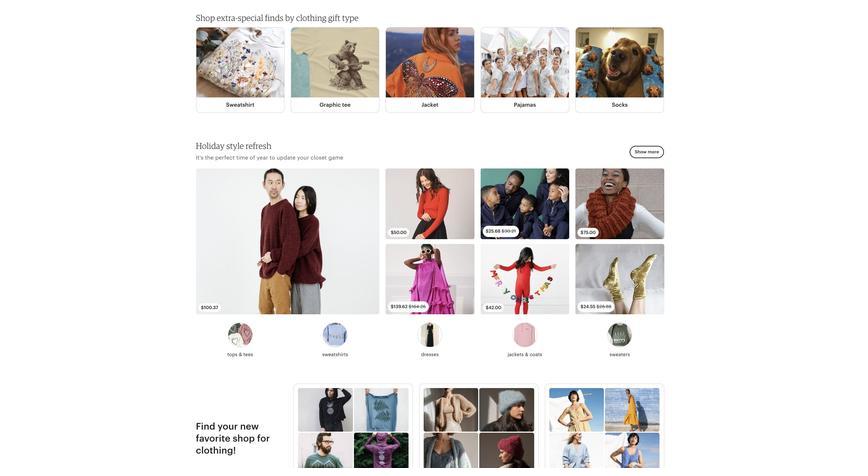 Task type: locate. For each thing, give the bounding box(es) containing it.
extra-
[[217, 13, 238, 23]]

holiday
[[196, 141, 225, 151]]

&
[[239, 352, 242, 358], [525, 352, 529, 358]]

1 horizontal spatial your
[[297, 155, 309, 161]]

& left coats at the bottom of the page
[[525, 352, 529, 358]]

1 horizontal spatial &
[[525, 352, 529, 358]]

tees
[[244, 352, 253, 358]]

more
[[648, 149, 660, 155]]

closet
[[311, 155, 327, 161]]

jacket
[[422, 102, 439, 108]]

burgundy sweater for men, wool knit sweater, heavy and warm knitwear, oversize silhouette image
[[196, 169, 380, 315]]

tops & tees image
[[228, 323, 253, 348]]

new
[[240, 422, 259, 432]]

holiday style refresh it's the perfect time of year to update your closet game
[[196, 141, 344, 161]]

sweatshirts image
[[323, 323, 348, 348]]

time
[[236, 155, 248, 161]]

& for jackets
[[525, 352, 529, 358]]

42.00
[[489, 305, 502, 311]]

shop extra-special finds by clothing gift type
[[196, 13, 359, 23]]

show
[[635, 149, 647, 155]]

your left closet
[[297, 155, 309, 161]]

special
[[238, 13, 263, 23]]

tops
[[228, 352, 238, 358]]

coats
[[530, 352, 543, 358]]

womens turtleneck, slim-fit turtleneck, red long sleeve ribbed stretch turtleneck perfect for autumn, winter and spring, turtleneck top image
[[386, 169, 475, 239]]

$ 24.55 $ 28.88
[[581, 304, 612, 310]]

sweaters image
[[608, 323, 633, 348]]

tops & tees
[[228, 352, 253, 358]]

perfect
[[215, 155, 235, 161]]

find
[[196, 422, 216, 432]]

2 & from the left
[[525, 352, 529, 358]]

your inside holiday style refresh it's the perfect time of year to update your closet game
[[297, 155, 309, 161]]

$ 50.00
[[391, 230, 407, 235]]

shop
[[233, 434, 255, 444]]

show more link
[[630, 146, 665, 158]]

sweatshirt
[[226, 102, 255, 108]]

your
[[297, 155, 309, 161], [218, 422, 238, 432]]

it's
[[196, 155, 204, 161]]

$ for $ 100.37
[[201, 305, 204, 311]]

graphic
[[320, 102, 341, 108]]

style
[[227, 141, 244, 151]]

your up favorite
[[218, 422, 238, 432]]

find your new favorite shop for clothing!
[[196, 422, 270, 456]]

& left tees
[[239, 352, 242, 358]]

the
[[205, 155, 214, 161]]

hammersmith pink maxi premium vintage plisse dress| classy ruffle neck short sleeved dress| formal plus size| wedding guest| african print image
[[386, 244, 475, 315]]

jackets & coats image
[[513, 323, 538, 348]]

$ 42.00
[[486, 305, 502, 311]]

1 & from the left
[[239, 352, 242, 358]]

1 vertical spatial your
[[218, 422, 238, 432]]

dresses image
[[418, 323, 443, 348]]

clothing!
[[196, 446, 236, 456]]

$
[[486, 229, 489, 234], [502, 229, 505, 234], [391, 230, 394, 235], [581, 230, 584, 235], [391, 304, 394, 310], [409, 304, 412, 310], [581, 304, 584, 310], [597, 304, 600, 310], [201, 305, 204, 311], [486, 305, 489, 311]]

velvet socks golden yellow soft cozy handmade women's boot socks gift for girl image
[[576, 244, 665, 315]]

0 vertical spatial your
[[297, 155, 309, 161]]

0 horizontal spatial your
[[218, 422, 238, 432]]

0 horizontal spatial &
[[239, 352, 242, 358]]

& for tops
[[239, 352, 242, 358]]



Task type: describe. For each thing, give the bounding box(es) containing it.
$ 100.37
[[201, 305, 218, 311]]

merry christmas felt garland banner | rainbow christmas banner | whimsy christmas | christmas decor image
[[481, 244, 570, 315]]

jackets & coats
[[508, 352, 543, 358]]

finds
[[265, 13, 284, 23]]

update
[[277, 155, 296, 161]]

dresses
[[422, 352, 439, 358]]

pajamas
[[514, 102, 536, 108]]

chunky orange infinity scarf, handknit burnt orange circle scarf, women's handmade winter knitted infinity scarf, ready to ship image
[[576, 169, 665, 239]]

gift
[[329, 13, 341, 23]]

show more button
[[630, 146, 665, 158]]

100.37
[[204, 305, 218, 311]]

game
[[329, 155, 344, 161]]

refresh
[[246, 141, 272, 151]]

by
[[286, 13, 295, 23]]

164.26
[[412, 304, 426, 310]]

$ for $ 42.00
[[486, 305, 489, 311]]

$ for $ 25.68 $ 30.21
[[486, 229, 489, 234]]

24.55
[[584, 304, 596, 310]]

75.00
[[584, 230, 596, 235]]

sweatshirts
[[322, 352, 348, 358]]

for
[[257, 434, 270, 444]]

$ for $ 50.00
[[391, 230, 394, 235]]

$ for $ 24.55 $ 28.88
[[581, 304, 584, 310]]

$ for $ 139.62 $ 164.26
[[391, 304, 394, 310]]

50.00
[[394, 230, 407, 235]]

sweaters
[[610, 352, 631, 358]]

$ 25.68 $ 30.21
[[486, 229, 516, 234]]

25.68
[[489, 229, 501, 234]]

of
[[250, 155, 255, 161]]

clothing
[[296, 13, 327, 23]]

socks
[[612, 102, 628, 108]]

$ 75.00
[[581, 230, 596, 235]]

shop
[[196, 13, 215, 23]]

tee
[[342, 102, 351, 108]]

jackets
[[508, 352, 524, 358]]

show more
[[635, 149, 660, 155]]

$ for $ 75.00
[[581, 230, 584, 235]]

139.62
[[394, 304, 408, 310]]

graphic tee
[[320, 102, 351, 108]]

to
[[270, 155, 275, 161]]

fleeced ribbed two piece set  matching streetwear matching couple unisex clothing zip-up tracksuit boys girls men women dreambuy image
[[481, 169, 570, 239]]

type
[[342, 13, 359, 23]]

your inside the find your new favorite shop for clothing!
[[218, 422, 238, 432]]

favorite
[[196, 434, 231, 444]]

year
[[257, 155, 268, 161]]

30.21
[[505, 229, 516, 234]]

28.88
[[600, 304, 612, 310]]

$ 139.62 $ 164.26
[[391, 304, 426, 310]]



Task type: vqa. For each thing, say whether or not it's contained in the screenshot.
time
yes



